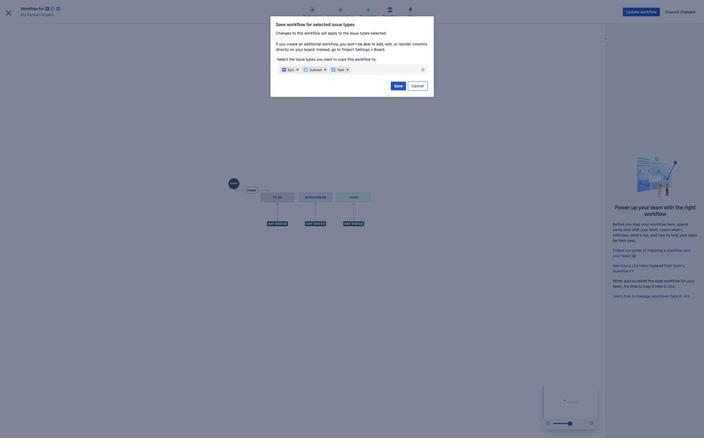 Task type: locate. For each thing, give the bounding box(es) containing it.
2 vertical spatial how
[[624, 294, 632, 299]]

0 vertical spatial a
[[664, 248, 666, 253]]

effective,
[[613, 233, 630, 238]]

1 horizontal spatial in
[[680, 294, 683, 299]]

select
[[277, 57, 288, 62]]

0 vertical spatial be
[[358, 42, 363, 46]]

when you've nailed the ideal workflow for your team, it's time to map it here in jira.
[[613, 279, 695, 289]]

my kanban project down my kanban project link
[[16, 24, 51, 28]]

what's up best.
[[631, 233, 642, 238]]

2 horizontal spatial for
[[682, 279, 686, 283]]

jira inside see how a jira hero mapped their team's workflow
[[633, 263, 639, 268]]

task
[[338, 68, 344, 72]]

1 vertical spatial map
[[644, 284, 651, 289]]

project inside the changes to this workflow will apply to the issue types selected. if you create an additional workflow, you won't be able to add, edit, or reorder columns directly on your board. instead, go to project settings > board.
[[342, 47, 354, 52]]

status right done
[[368, 14, 377, 18]]

2 vertical spatial for
[[682, 279, 686, 283]]

add,
[[377, 42, 384, 46]]

map inside before you map your workflow here, spend some time with your team. learn what's effective, what's not, and how to help your team be their best.
[[633, 222, 641, 227]]

for down team's on the bottom right of the page
[[682, 279, 686, 283]]

1 horizontal spatial clear image
[[323, 68, 328, 72]]

clear image right the epic
[[296, 68, 300, 72]]

an
[[299, 42, 303, 46]]

0 vertical spatial types
[[344, 22, 355, 27]]

be down effective,
[[613, 238, 618, 243]]

to left manage at the bottom right of the page
[[633, 294, 636, 299]]

your inside power up your team with the right workflow
[[639, 204, 650, 211]]

power
[[616, 204, 631, 211]]

0 vertical spatial in
[[665, 284, 668, 289]]

you right before
[[626, 222, 632, 227]]

1 horizontal spatial map
[[644, 284, 651, 289]]

the up won't
[[343, 31, 349, 35]]

for
[[39, 6, 44, 11], [307, 22, 312, 27], [682, 279, 686, 283]]

for up my kanban project link
[[39, 6, 44, 11]]

jira software image
[[14, 4, 51, 11], [14, 4, 51, 11]]

2 horizontal spatial status
[[368, 14, 377, 18]]

0 horizontal spatial learn
[[613, 294, 623, 299]]

to:
[[372, 57, 377, 62]]

time inside before you map your workflow here, spend some time with your team. learn what's effective, what's not, and how to help your team be their best.
[[624, 227, 632, 232]]

how inside before you map your workflow here, spend some time with your team. learn what's effective, what's not, and how to help your team be their best.
[[659, 233, 666, 238]]

not,
[[643, 233, 650, 238]]

the inside power up your team with the right workflow
[[676, 204, 684, 211]]

0 horizontal spatial for
[[39, 6, 44, 11]]

save up changes
[[276, 22, 286, 27]]

1 horizontal spatial issue
[[332, 22, 343, 27]]

team's
[[674, 263, 685, 268]]

issue down progress
[[332, 22, 343, 27]]

project
[[41, 12, 54, 17], [38, 24, 51, 28], [342, 47, 354, 52]]

Zoom level range field
[[554, 418, 588, 429]]

clear image
[[296, 68, 300, 72], [323, 68, 328, 72]]

status right progress
[[345, 14, 354, 18]]

nailed
[[637, 279, 648, 283]]

able
[[364, 42, 371, 46]]

save workflow for selected issue types dialog
[[271, 16, 434, 97]]

save button
[[391, 82, 406, 90]]

to-do status button
[[301, 5, 325, 19]]

jira
[[633, 263, 639, 268], [684, 294, 690, 299]]

in left 'jira.'
[[665, 284, 668, 289]]

project down workflow for
[[41, 12, 54, 17]]

learn down team,
[[613, 294, 623, 299]]

1 vertical spatial what's
[[631, 233, 642, 238]]

0 horizontal spatial this
[[297, 31, 304, 35]]

banner
[[0, 0, 705, 15]]

workflow,
[[322, 42, 339, 46]]

kanban down workflow for
[[27, 12, 40, 17]]

time down you've
[[631, 284, 638, 289]]

None text field
[[352, 67, 353, 72]]

copy
[[338, 57, 347, 62]]

board.
[[374, 47, 386, 52]]

1 horizontal spatial their
[[665, 263, 673, 268]]

learn
[[661, 227, 671, 232], [613, 294, 623, 299]]

time
[[624, 227, 632, 232], [631, 284, 638, 289]]

2 vertical spatial team
[[622, 254, 631, 258]]

your inside 'when you've nailed the ideal workflow for your team, it's time to map it here in jira.'
[[687, 279, 695, 283]]

1 horizontal spatial this
[[348, 57, 354, 62]]

clear image
[[346, 68, 350, 72]]

1 vertical spatial team
[[689, 233, 698, 238]]

in left 💡
[[680, 294, 683, 299]]

changes
[[681, 10, 696, 14]]

your inside follow our guide to mapping a workflow with your team
[[613, 254, 621, 258]]

1 vertical spatial here
[[671, 294, 679, 299]]

you've
[[625, 279, 636, 283]]

how right and
[[659, 233, 666, 238]]

you left won't
[[340, 42, 346, 46]]

1 vertical spatial time
[[631, 284, 638, 289]]

the up it at right
[[649, 279, 654, 283]]

0 horizontal spatial issue
[[296, 57, 305, 62]]

my kanban project down workflow for
[[21, 12, 54, 17]]

select the issue types you want to copy this workflow to:
[[277, 57, 377, 62]]

types up able
[[360, 31, 370, 35]]

1 horizontal spatial a
[[664, 248, 666, 253]]

clear image for epic
[[296, 68, 300, 72]]

1 vertical spatial be
[[613, 238, 618, 243]]

1 horizontal spatial what's
[[672, 227, 683, 232]]

see how a jira hero mapped their team's workflow
[[613, 263, 685, 273]]

transition
[[383, 14, 398, 18]]

here,
[[668, 222, 677, 227]]

0 vertical spatial learn
[[661, 227, 671, 232]]

you
[[279, 42, 286, 46], [340, 42, 346, 46], [317, 57, 323, 62], [626, 222, 632, 227]]

for down 'do'
[[307, 22, 312, 27]]

guide
[[633, 248, 642, 253]]

a up 👀
[[629, 263, 631, 268]]

2 vertical spatial with
[[684, 248, 692, 253]]

team right help
[[689, 233, 698, 238]]

to right guide
[[643, 248, 647, 253]]

in-progress status
[[327, 14, 354, 18]]

reorder
[[399, 42, 412, 46]]

workflow
[[641, 10, 657, 14], [287, 22, 306, 27], [305, 31, 320, 35], [355, 57, 371, 62], [645, 211, 667, 217], [651, 222, 667, 227], [667, 248, 683, 253], [613, 269, 629, 273], [665, 279, 681, 283]]

1 horizontal spatial for
[[307, 22, 312, 27]]

types down board.
[[306, 57, 316, 62]]

instead,
[[317, 47, 331, 52]]

0 vertical spatial time
[[624, 227, 632, 232]]

1 vertical spatial for
[[307, 22, 312, 27]]

2 vertical spatial project
[[342, 47, 354, 52]]

>
[[371, 47, 373, 52]]

2 horizontal spatial types
[[360, 31, 370, 35]]

team right up
[[651, 204, 663, 211]]

a right "mapping"
[[664, 248, 666, 253]]

to down nailed
[[639, 284, 643, 289]]

2 horizontal spatial with
[[684, 248, 692, 253]]

in
[[665, 284, 668, 289], [680, 294, 683, 299]]

to left help
[[667, 233, 671, 238]]

create
[[287, 42, 298, 46]]

workflow inside 'when you've nailed the ideal workflow for your team, it's time to map it here in jira.'
[[665, 279, 681, 283]]

the left right
[[676, 204, 684, 211]]

1 vertical spatial my kanban project
[[16, 24, 51, 28]]

to inside 'when you've nailed the ideal workflow for your team, it's time to map it here in jira.'
[[639, 284, 643, 289]]

discard changes button
[[663, 8, 699, 16]]

status
[[313, 14, 322, 18], [345, 14, 354, 18], [368, 14, 377, 18]]

1 horizontal spatial team
[[651, 204, 663, 211]]

to right apply
[[339, 31, 342, 35]]

how down 'it's'
[[624, 294, 632, 299]]

none text field inside save workflow for selected issue types dialog
[[352, 67, 353, 72]]

directly
[[276, 47, 289, 52]]

zoom out image
[[546, 421, 552, 427]]

to inside follow our guide to mapping a workflow with your team
[[643, 248, 647, 253]]

0 vertical spatial this
[[297, 31, 304, 35]]

your
[[296, 47, 303, 52], [639, 204, 650, 211], [642, 222, 650, 227], [641, 227, 649, 232], [680, 233, 688, 238], [613, 254, 621, 258], [687, 279, 695, 283]]

0 vertical spatial team
[[651, 204, 663, 211]]

issue up won't
[[350, 31, 359, 35]]

0 vertical spatial their
[[619, 238, 627, 243]]

team inside follow our guide to mapping a workflow with your team
[[622, 254, 631, 258]]

the inside 'when you've nailed the ideal workflow for your team, it's time to map it here in jira.'
[[649, 279, 654, 283]]

0 vertical spatial my kanban project
[[21, 12, 54, 17]]

their left team's on the bottom right of the page
[[665, 263, 673, 268]]

some
[[613, 227, 623, 232]]

0 horizontal spatial here
[[656, 284, 664, 289]]

1 vertical spatial my
[[16, 24, 22, 28]]

types down in-progress status
[[344, 22, 355, 27]]

status for to-do status
[[313, 14, 322, 18]]

2 vertical spatial types
[[306, 57, 316, 62]]

1 horizontal spatial status
[[345, 14, 354, 18]]

see
[[613, 263, 620, 268]]

their inside see how a jira hero mapped their team's workflow
[[665, 263, 673, 268]]

be
[[358, 42, 363, 46], [613, 238, 618, 243]]

1 status from the left
[[313, 14, 322, 18]]

0 vertical spatial here
[[656, 284, 664, 289]]

2 horizontal spatial team
[[689, 233, 698, 238]]

kanban down my kanban project link
[[23, 24, 37, 28]]

my kanban project link
[[21, 11, 54, 18]]

0 horizontal spatial jira
[[633, 263, 639, 268]]

my
[[21, 12, 26, 17], [16, 24, 22, 28]]

2 status from the left
[[345, 14, 354, 18]]

map down up
[[633, 222, 641, 227]]

issue up subtask image
[[296, 57, 305, 62]]

save left cancel
[[395, 84, 403, 88]]

1 vertical spatial how
[[621, 263, 628, 268]]

with up team's on the bottom right of the page
[[684, 248, 692, 253]]

0 horizontal spatial be
[[358, 42, 363, 46]]

0 vertical spatial save
[[276, 22, 286, 27]]

power up your team with the right workflow dialog
[[0, 0, 705, 438]]

0 horizontal spatial a
[[629, 263, 631, 268]]

rule
[[408, 14, 414, 18]]

to right go at the top left of the page
[[337, 47, 341, 52]]

1 vertical spatial save
[[395, 84, 403, 88]]

1 horizontal spatial learn
[[661, 227, 671, 232]]

1 vertical spatial their
[[665, 263, 673, 268]]

update workflow
[[627, 10, 657, 14]]

workflow inside the changes to this workflow will apply to the issue types selected. if you create an additional workflow, you won't be able to add, edit, or reorder columns directly on your board. instead, go to project settings > board.
[[305, 31, 320, 35]]

team inside power up your team with the right workflow
[[651, 204, 663, 211]]

how for learn how to manage workflows here in jira 💡
[[624, 294, 632, 299]]

will
[[321, 31, 327, 35]]

ideal
[[655, 279, 664, 283]]

project down won't
[[342, 47, 354, 52]]

what's up help
[[672, 227, 683, 232]]

clear image left the task "image"
[[323, 68, 328, 72]]

0 horizontal spatial their
[[619, 238, 627, 243]]

how inside see how a jira hero mapped their team's workflow
[[621, 263, 628, 268]]

1 vertical spatial learn
[[613, 294, 623, 299]]

0 vertical spatial kanban
[[27, 12, 40, 17]]

your inside the changes to this workflow will apply to the issue types selected. if you create an additional workflow, you won't be able to add, edit, or reorder columns directly on your board. instead, go to project settings > board.
[[296, 47, 303, 52]]

with up here,
[[665, 204, 675, 211]]

0 horizontal spatial types
[[306, 57, 316, 62]]

0 vertical spatial map
[[633, 222, 641, 227]]

1 horizontal spatial here
[[671, 294, 679, 299]]

1 horizontal spatial be
[[613, 238, 618, 243]]

1 horizontal spatial jira
[[684, 294, 690, 299]]

do
[[308, 14, 312, 18]]

be inside the changes to this workflow will apply to the issue types selected. if you create an additional workflow, you won't be able to add, edit, or reorder columns directly on your board. instead, go to project settings > board.
[[358, 42, 363, 46]]

1 horizontal spatial with
[[665, 204, 675, 211]]

to
[[293, 31, 296, 35], [339, 31, 342, 35], [372, 42, 376, 46], [337, 47, 341, 52], [334, 57, 337, 62], [667, 233, 671, 238], [643, 248, 647, 253], [639, 284, 643, 289], [633, 294, 636, 299]]

be up "settings"
[[358, 42, 363, 46]]

0 horizontal spatial status
[[313, 14, 322, 18]]

won't
[[348, 42, 357, 46]]

to right changes
[[293, 31, 296, 35]]

1 horizontal spatial types
[[344, 22, 355, 27]]

selected
[[313, 22, 331, 27]]

my kanban project inside 'power up your team with the right workflow' dialog
[[21, 12, 54, 17]]

0 horizontal spatial in
[[665, 284, 668, 289]]

this right copy on the left
[[348, 57, 354, 62]]

1 vertical spatial types
[[360, 31, 370, 35]]

what's
[[672, 227, 683, 232], [631, 233, 642, 238]]

2 horizontal spatial issue
[[350, 31, 359, 35]]

1 horizontal spatial save
[[395, 84, 403, 88]]

status for in-progress status
[[345, 14, 354, 18]]

clear image
[[421, 68, 425, 72]]

transition button
[[380, 5, 401, 19]]

issue
[[332, 22, 343, 27], [350, 31, 359, 35], [296, 57, 305, 62]]

their down effective,
[[619, 238, 627, 243]]

0 vertical spatial with
[[665, 204, 675, 211]]

0 vertical spatial project
[[41, 12, 54, 17]]

and
[[651, 233, 658, 238]]

map left it at right
[[644, 284, 651, 289]]

for inside 'when you've nailed the ideal workflow for your team, it's time to map it here in jira.'
[[682, 279, 686, 283]]

3 status from the left
[[368, 14, 377, 18]]

0 vertical spatial how
[[659, 233, 666, 238]]

0 vertical spatial my
[[21, 12, 26, 17]]

here down 'ideal'
[[656, 284, 664, 289]]

status inside popup button
[[313, 14, 322, 18]]

1 vertical spatial with
[[633, 227, 640, 232]]

0 horizontal spatial save
[[276, 22, 286, 27]]

with up best.
[[633, 227, 640, 232]]

with inside before you map your workflow here, spend some time with your team. learn what's effective, what's not, and how to help your team be their best.
[[633, 227, 640, 232]]

2 clear image from the left
[[323, 68, 328, 72]]

0 horizontal spatial with
[[633, 227, 640, 232]]

project down my kanban project link
[[38, 24, 51, 28]]

this up an
[[297, 31, 304, 35]]

0 horizontal spatial map
[[633, 222, 641, 227]]

here down 'jira.'
[[671, 294, 679, 299]]

follow
[[613, 248, 625, 253]]

my kanban project
[[21, 12, 54, 17], [16, 24, 51, 28]]

workflow
[[21, 6, 38, 11]]

0 horizontal spatial clear image
[[296, 68, 300, 72]]

map inside 'when you've nailed the ideal workflow for your team, it's time to map it here in jira.'
[[644, 284, 651, 289]]

0 vertical spatial jira
[[633, 263, 639, 268]]

0 horizontal spatial what's
[[631, 233, 642, 238]]

you inside before you map your workflow here, spend some time with your team. learn what's effective, what's not, and how to help your team be their best.
[[626, 222, 632, 227]]

jira up 👀
[[633, 263, 639, 268]]

1 vertical spatial issue
[[350, 31, 359, 35]]

learn down here,
[[661, 227, 671, 232]]

here
[[656, 284, 664, 289], [671, 294, 679, 299]]

time up effective,
[[624, 227, 632, 232]]

status right 'do'
[[313, 14, 322, 18]]

0 horizontal spatial team
[[622, 254, 631, 258]]

how right see
[[621, 263, 628, 268]]

1 vertical spatial a
[[629, 263, 631, 268]]

primary element
[[3, 0, 601, 15]]

apply
[[328, 31, 338, 35]]

types
[[344, 22, 355, 27], [360, 31, 370, 35], [306, 57, 316, 62]]

manage
[[637, 294, 651, 299]]

team down our
[[622, 254, 631, 258]]

1 clear image from the left
[[296, 68, 300, 72]]

you're in the workflow viewfinder, use the arrow keys to move it element
[[543, 386, 598, 418]]

update
[[627, 10, 640, 14]]

jira left 💡
[[684, 294, 690, 299]]

in inside 'when you've nailed the ideal workflow for your team, it's time to map it here in jira.'
[[665, 284, 668, 289]]

save inside save button
[[395, 84, 403, 88]]



Task type: describe. For each thing, give the bounding box(es) containing it.
want
[[324, 57, 333, 62]]

help
[[672, 233, 679, 238]]

save workflow for selected issue types
[[276, 22, 355, 27]]

selected.
[[371, 31, 387, 35]]

edit,
[[385, 42, 393, 46]]

the right "select"
[[289, 57, 295, 62]]

save for save workflow for selected issue types
[[276, 22, 286, 27]]

cancel
[[412, 84, 424, 88]]

mapping
[[648, 248, 663, 253]]

follow our guide to mapping a workflow with your team
[[613, 248, 692, 258]]

the inside the changes to this workflow will apply to the issue types selected. if you create an additional workflow, you won't be able to add, edit, or reorder columns directly on your board. instead, go to project settings > board.
[[343, 31, 349, 35]]

1 vertical spatial kanban
[[23, 24, 37, 28]]

epic image
[[282, 68, 286, 72]]

in-progress status button
[[325, 5, 357, 19]]

best.
[[628, 238, 637, 243]]

workflow for
[[21, 6, 44, 11]]

it
[[652, 284, 655, 289]]

hero
[[640, 263, 648, 268]]

discard changes
[[666, 10, 696, 14]]

workflows
[[652, 294, 670, 299]]

here inside 'when you've nailed the ideal workflow for your team, it's time to map it here in jira.'
[[656, 284, 664, 289]]

how for see how a jira hero mapped their team's workflow
[[621, 263, 628, 268]]

workflow inside see how a jira hero mapped their team's workflow
[[613, 269, 629, 273]]

1 vertical spatial in
[[680, 294, 683, 299]]

kanban inside 'power up your team with the right workflow' dialog
[[27, 12, 40, 17]]

or
[[394, 42, 398, 46]]

learn inside before you map your workflow here, spend some time with your team. learn what's effective, what's not, and how to help your team be their best.
[[661, 227, 671, 232]]

our
[[626, 248, 632, 253]]

project inside my kanban project link
[[41, 12, 54, 17]]

epic
[[288, 68, 295, 72]]

👀
[[630, 269, 635, 273]]

power up your team with the right workflow
[[616, 204, 696, 217]]

board.
[[304, 47, 316, 52]]

when
[[613, 279, 624, 283]]

before
[[613, 222, 625, 227]]

subtask image
[[304, 68, 308, 72]]

to-
[[303, 14, 308, 18]]

0 vertical spatial what's
[[672, 227, 683, 232]]

right
[[685, 204, 696, 211]]

up
[[632, 204, 638, 211]]

zoom in image
[[589, 421, 596, 427]]

1 vertical spatial jira
[[684, 294, 690, 299]]

you left want
[[317, 57, 323, 62]]

team.
[[650, 227, 660, 232]]

💡
[[691, 294, 696, 299]]

save for save
[[395, 84, 403, 88]]

my inside 'power up your team with the right workflow' dialog
[[21, 12, 26, 17]]

if
[[276, 42, 278, 46]]

with inside power up your team with the right workflow
[[665, 204, 675, 211]]

progress
[[332, 14, 344, 18]]

changes to this workflow will apply to the issue types selected. if you create an additional workflow, you won't be able to add, edit, or reorder columns directly on your board. instead, go to project settings > board.
[[276, 31, 428, 52]]

changes
[[276, 31, 292, 35]]

this inside the changes to this workflow will apply to the issue types selected. if you create an additional workflow, you won't be able to add, edit, or reorder columns directly on your board. instead, go to project settings > board.
[[297, 31, 304, 35]]

mapped
[[649, 263, 664, 268]]

team inside before you map your workflow here, spend some time with your team. learn what's effective, what's not, and how to help your team be their best.
[[689, 233, 698, 238]]

to-do status
[[303, 14, 322, 18]]

jira.
[[669, 284, 676, 289]]

you right 'if' on the left of page
[[279, 42, 286, 46]]

2 vertical spatial issue
[[296, 57, 305, 62]]

columns
[[413, 42, 428, 46]]

to inside before you map your workflow here, spend some time with your team. learn what's effective, what's not, and how to help your team be their best.
[[667, 233, 671, 238]]

🤩
[[632, 254, 637, 258]]

time inside 'when you've nailed the ideal workflow for your team, it's time to map it here in jira.'
[[631, 284, 638, 289]]

workflow inside button
[[641, 10, 657, 14]]

close workflow editor image
[[4, 9, 13, 17]]

types inside the changes to this workflow will apply to the issue types selected. if you create an additional workflow, you won't be able to add, edit, or reorder columns directly on your board. instead, go to project settings > board.
[[360, 31, 370, 35]]

to right want
[[334, 57, 337, 62]]

0 vertical spatial issue
[[332, 22, 343, 27]]

rule button
[[401, 5, 422, 19]]

their inside before you map your workflow here, spend some time with your team. learn what's effective, what's not, and how to help your team be their best.
[[619, 238, 627, 243]]

additional
[[304, 42, 321, 46]]

learn how to manage workflows here in jira 💡
[[613, 294, 696, 299]]

0 vertical spatial for
[[39, 6, 44, 11]]

clear image for subtask
[[323, 68, 328, 72]]

be inside before you map your workflow here, spend some time with your team. learn what's effective, what's not, and how to help your team be their best.
[[613, 238, 618, 243]]

issue inside the changes to this workflow will apply to the issue types selected. if you create an additional workflow, you won't be able to add, edit, or reorder columns directly on your board. instead, go to project settings > board.
[[350, 31, 359, 35]]

in-
[[327, 14, 332, 18]]

workflow inside power up your team with the right workflow
[[645, 211, 667, 217]]

discard
[[666, 10, 680, 14]]

update workflow button
[[623, 8, 661, 16]]

1 vertical spatial project
[[38, 24, 51, 28]]

a inside see how a jira hero mapped their team's workflow
[[629, 263, 631, 268]]

on
[[290, 47, 295, 52]]

for inside dialog
[[307, 22, 312, 27]]

a inside follow our guide to mapping a workflow with your team
[[664, 248, 666, 253]]

settings
[[355, 47, 370, 52]]

workflow inside follow our guide to mapping a workflow with your team
[[667, 248, 683, 253]]

to up >
[[372, 42, 376, 46]]

task image
[[332, 68, 336, 72]]

done
[[360, 14, 367, 18]]

before you map your workflow here, spend some time with your team. learn what's effective, what's not, and how to help your team be their best.
[[613, 222, 698, 243]]

it's
[[624, 284, 629, 289]]

cancel button
[[409, 82, 428, 90]]

spend
[[678, 222, 689, 227]]

team,
[[613, 284, 623, 289]]

1 vertical spatial this
[[348, 57, 354, 62]]

workflow inside before you map your workflow here, spend some time with your team. learn what's effective, what's not, and how to help your team be their best.
[[651, 222, 667, 227]]

go
[[332, 47, 336, 52]]

with inside follow our guide to mapping a workflow with your team
[[684, 248, 692, 253]]

done status button
[[357, 5, 380, 19]]

done status
[[360, 14, 377, 18]]

Search field
[[601, 3, 656, 12]]



Task type: vqa. For each thing, say whether or not it's contained in the screenshot.
a within Follow our guide to mapping a workflow with your team
yes



